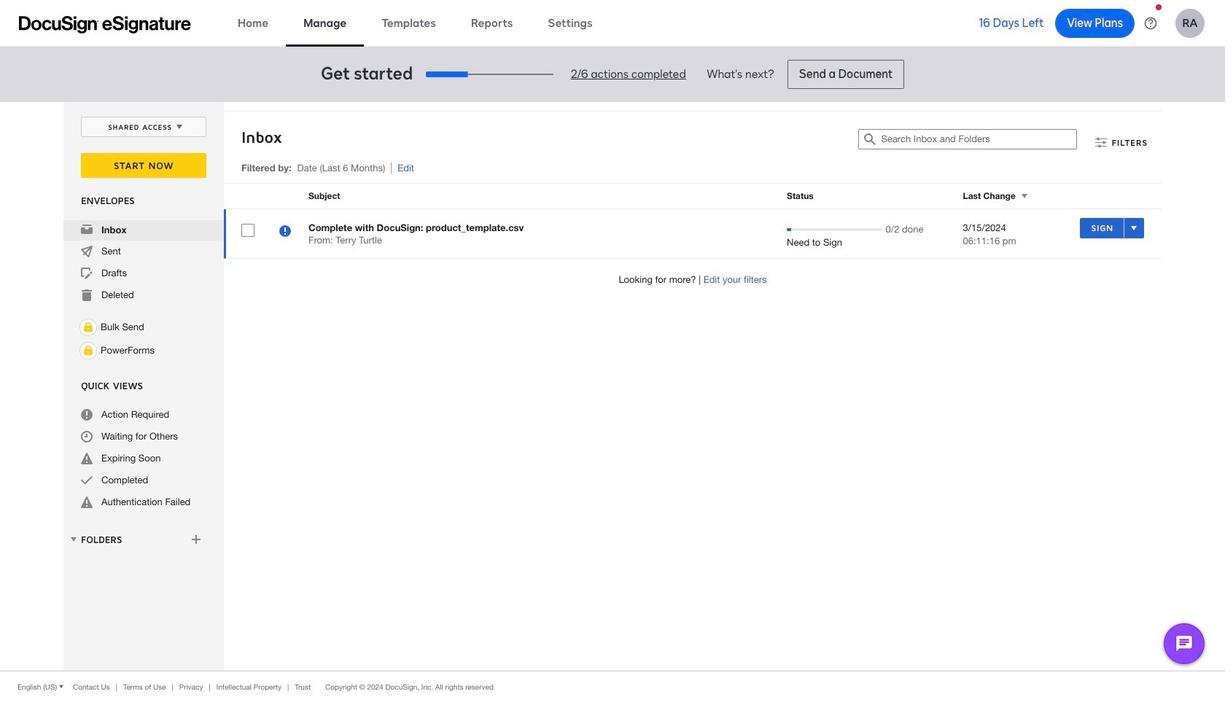 Task type: locate. For each thing, give the bounding box(es) containing it.
alert image
[[81, 497, 93, 509]]

lock image
[[80, 342, 97, 360]]

secondary navigation region
[[63, 102, 1166, 671]]

view folders image
[[68, 534, 80, 546]]

lock image
[[80, 319, 97, 336]]

completed image
[[81, 475, 93, 487]]

trash image
[[81, 290, 93, 301]]

more info region
[[0, 671, 1226, 703]]

docusign esignature image
[[19, 16, 191, 33]]



Task type: describe. For each thing, give the bounding box(es) containing it.
clock image
[[81, 431, 93, 443]]

inbox image
[[81, 224, 93, 236]]

draft image
[[81, 268, 93, 279]]

sent image
[[81, 246, 93, 258]]

need to sign image
[[279, 225, 291, 239]]

action required image
[[81, 409, 93, 421]]

alert image
[[81, 453, 93, 465]]

Search Inbox and Folders text field
[[882, 130, 1077, 149]]



Task type: vqa. For each thing, say whether or not it's contained in the screenshot.
DOCUSIGNLOGO
no



